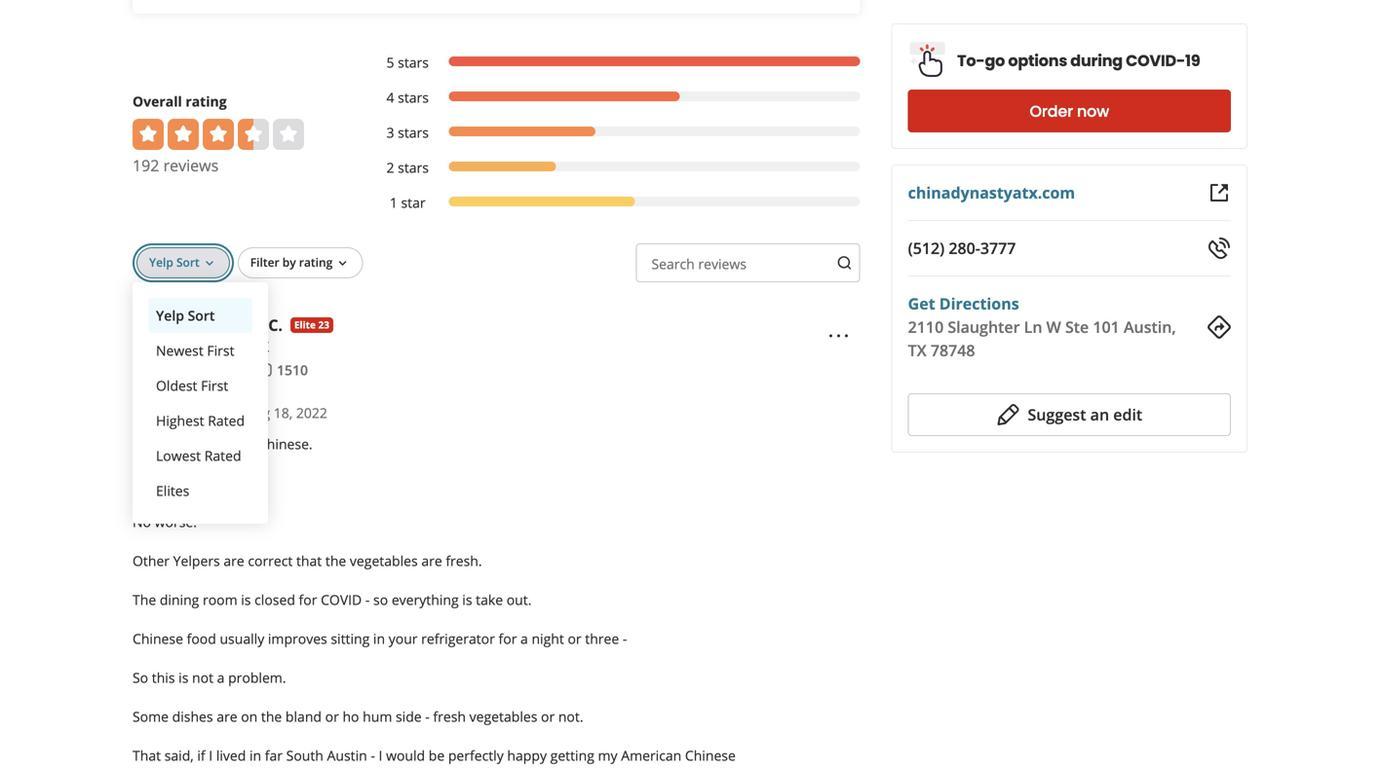 Task type: describe. For each thing, give the bounding box(es) containing it.
get
[[908, 293, 935, 314]]

lowest rated button
[[148, 438, 252, 474]]

in for lived
[[249, 747, 261, 765]]

2 horizontal spatial is
[[462, 591, 472, 610]]

1
[[390, 193, 398, 212]]

rated for highest rated
[[208, 412, 245, 430]]

would
[[386, 747, 425, 765]]

24 directions v2 image
[[1208, 316, 1231, 339]]

highest rated button
[[148, 403, 252, 438]]

ste
[[1065, 317, 1089, 338]]

go
[[985, 50, 1005, 72]]

suggest an edit button
[[908, 394, 1231, 437]]

so this is not a problem.
[[133, 669, 286, 687]]

perfectly
[[448, 747, 504, 765]]

improves
[[268, 630, 327, 648]]

yelp sort for yelp sort popup button at the left top
[[149, 254, 200, 270]]

filter by rating button
[[238, 247, 363, 279]]

yelp sort button
[[148, 298, 252, 333]]

yelp for yelp sort popup button at the left top
[[149, 254, 173, 270]]

no better.
[[133, 474, 197, 493]]

280-
[[949, 238, 980, 259]]

19
[[1185, 50, 1200, 72]]

happy
[[507, 747, 547, 765]]

chinese food usually improves sitting in your refrigerator for a night or three -
[[133, 630, 627, 648]]

chinese inside the that said, if i lived in far south austin - i would be perfectly happy getting my american chinese takeout from china dynasty
[[685, 747, 736, 765]]

china
[[219, 766, 256, 770]]

elites button
[[148, 474, 252, 509]]

refrigerator
[[421, 630, 495, 648]]

tx inside elite 23 austin, tx
[[254, 338, 269, 356]]

usually
[[220, 630, 264, 648]]

filter reviews by 1 star rating element
[[366, 193, 860, 212]]

highest rated
[[156, 412, 245, 430]]

fresh
[[433, 708, 466, 726]]

directions
[[939, 293, 1019, 314]]

elite
[[294, 319, 316, 332]]

bland
[[285, 708, 322, 726]]

suggest
[[1028, 404, 1086, 425]]

no for no worse.
[[133, 513, 151, 532]]

1 horizontal spatial is
[[241, 591, 251, 610]]

search image
[[837, 255, 853, 271]]

suggest an edit
[[1028, 404, 1142, 425]]

24 pencil v2 image
[[997, 404, 1020, 427]]

lowest rated
[[156, 447, 241, 465]]

are for the
[[224, 552, 244, 571]]

overall rating
[[133, 92, 227, 110]]

oldest first
[[156, 377, 228, 395]]

2
[[386, 158, 394, 177]]

newest
[[156, 341, 203, 360]]

stars for 2 stars
[[398, 158, 429, 177]]

chinese.
[[258, 435, 313, 454]]

filter reviews by 2 stars rating element
[[366, 158, 860, 177]]

yelp sort for yelp sort button
[[156, 306, 215, 325]]

night
[[532, 630, 564, 648]]

if
[[197, 747, 205, 765]]

oldest first button
[[148, 368, 252, 403]]

2 stars
[[386, 158, 429, 177]]

samuel
[[207, 315, 264, 336]]

get directions link
[[908, 293, 1019, 314]]

0 horizontal spatial american
[[194, 435, 255, 454]]

24 external link v2 image
[[1208, 181, 1231, 205]]

- right side
[[425, 708, 430, 726]]

friends element
[[207, 360, 249, 380]]

filter reviews by 5 stars rating element
[[366, 52, 860, 72]]

stars for 3 stars
[[398, 123, 429, 142]]

other
[[133, 552, 170, 571]]

192
[[133, 155, 159, 176]]

16 chevron down v2 image for filter by rating
[[335, 256, 350, 272]]

3777
[[980, 238, 1016, 259]]

chinadynastyatx.com link
[[908, 182, 1075, 203]]

3 stars
[[386, 123, 429, 142]]

newest first button
[[148, 333, 252, 368]]

so
[[133, 669, 148, 687]]

23
[[318, 319, 329, 332]]

your
[[389, 630, 418, 648]]

worse.
[[155, 513, 197, 532]]

rating inside "dropdown button"
[[299, 254, 333, 270]]

0 horizontal spatial rating
[[186, 92, 227, 110]]

problem.
[[228, 669, 286, 687]]

closed
[[255, 591, 295, 610]]

lived
[[216, 747, 246, 765]]

newest first
[[156, 341, 234, 360]]

16 chevron down v2 image for yelp sort
[[202, 256, 217, 272]]

reviews element
[[257, 360, 308, 380]]

elite 23 austin, tx
[[207, 319, 329, 356]]

ho
[[343, 708, 359, 726]]

said,
[[164, 747, 194, 765]]

filter by rating
[[250, 254, 333, 270]]

2022
[[296, 404, 327, 422]]

1 vertical spatial a
[[217, 669, 225, 687]]

getting
[[550, 747, 594, 765]]

star
[[401, 193, 426, 212]]

order
[[1030, 100, 1073, 122]]

south
[[286, 747, 323, 765]]

that said, if i lived in far south austin - i would be perfectly happy getting my american chinese takeout from china dynasty
[[133, 747, 736, 770]]

no worse.
[[133, 513, 197, 532]]

4
[[386, 88, 394, 107]]

filter reviews by 4 stars rating element
[[366, 88, 860, 107]]

standard
[[133, 435, 191, 454]]

not.
[[558, 708, 583, 726]]

first for oldest first
[[201, 377, 228, 395]]

filter
[[250, 254, 279, 270]]

are for bland
[[217, 708, 237, 726]]

4 star rating image
[[133, 403, 238, 423]]

(512)
[[908, 238, 945, 259]]

2 horizontal spatial or
[[568, 630, 581, 648]]

rated for lowest rated
[[204, 447, 241, 465]]

slaughter
[[948, 317, 1020, 338]]

american inside the that said, if i lived in far south austin - i would be perfectly happy getting my american chinese takeout from china dynasty
[[621, 747, 682, 765]]

search
[[651, 255, 695, 273]]

samuel c. link
[[207, 315, 283, 336]]

1 horizontal spatial or
[[541, 708, 555, 726]]



Task type: vqa. For each thing, say whether or not it's contained in the screenshot.
china
yes



Task type: locate. For each thing, give the bounding box(es) containing it.
1 vertical spatial yelp sort
[[156, 306, 215, 325]]

1 star
[[390, 193, 426, 212]]

i right if
[[209, 747, 213, 765]]

are left on
[[217, 708, 237, 726]]

2 16 chevron down v2 image from the left
[[335, 256, 350, 272]]

1 horizontal spatial i
[[379, 747, 382, 765]]

0 vertical spatial rating
[[186, 92, 227, 110]]

rated inside button
[[208, 412, 245, 430]]

menu image
[[827, 324, 851, 348]]

sort
[[176, 254, 200, 270], [188, 306, 215, 325]]

yelp inside button
[[156, 306, 184, 325]]

photo of samuel c. image
[[133, 316, 195, 378]]

stars for 4 stars
[[398, 88, 429, 107]]

1 horizontal spatial chinese
[[685, 747, 736, 765]]

2110
[[908, 317, 944, 338]]

tx down '2110'
[[908, 340, 927, 361]]

1 horizontal spatial for
[[499, 630, 517, 648]]

stars for 5 stars
[[398, 53, 429, 72]]

food
[[187, 630, 216, 648]]

room
[[203, 591, 237, 610]]

samuel c.
[[207, 315, 283, 336]]

rated up standard american chinese. on the left bottom
[[208, 412, 245, 430]]

the
[[325, 552, 346, 571], [261, 708, 282, 726]]

in left the your
[[373, 630, 385, 648]]

yelp for yelp sort button
[[156, 306, 184, 325]]

1 horizontal spatial tx
[[908, 340, 927, 361]]

1510
[[277, 361, 308, 379]]

order now link
[[908, 90, 1231, 133]]

rating up 3.5 star rating image
[[186, 92, 227, 110]]

austin, inside elite 23 austin, tx
[[207, 338, 250, 356]]

hum
[[363, 708, 392, 726]]

oldest
[[156, 377, 197, 395]]

2 i from the left
[[379, 747, 382, 765]]

edit
[[1113, 404, 1142, 425]]

0 vertical spatial the
[[325, 552, 346, 571]]

my
[[598, 747, 618, 765]]

to-go options during covid-19
[[957, 50, 1200, 72]]

filter reviews by 3 stars rating element
[[366, 123, 860, 142]]

are left correct
[[224, 552, 244, 571]]

everything
[[392, 591, 459, 610]]

0 vertical spatial chinese
[[133, 630, 183, 648]]

be
[[429, 747, 445, 765]]

0 vertical spatial in
[[373, 630, 385, 648]]

elite 23 link
[[290, 318, 333, 333]]

16 chevron down v2 image up yelp sort button
[[202, 256, 217, 272]]

78748
[[931, 340, 975, 361]]

1 vertical spatial reviews
[[698, 255, 747, 273]]

fresh.
[[446, 552, 482, 571]]

tx inside get directions 2110 slaughter ln w ste 101 austin, tx 78748
[[908, 340, 927, 361]]

192 reviews
[[133, 155, 219, 176]]

0 horizontal spatial 16 chevron down v2 image
[[202, 256, 217, 272]]

reviews
[[163, 155, 219, 176], [698, 255, 747, 273]]

takeout
[[133, 766, 181, 770]]

1 no from the top
[[133, 474, 151, 493]]

1 vertical spatial yelp
[[156, 306, 184, 325]]

or
[[568, 630, 581, 648], [325, 708, 339, 726], [541, 708, 555, 726]]

0 horizontal spatial for
[[299, 591, 317, 610]]

0 vertical spatial yelp sort
[[149, 254, 200, 270]]

1 vertical spatial vegetables
[[469, 708, 537, 726]]

american right my
[[621, 747, 682, 765]]

4 stars
[[386, 88, 429, 107]]

yelp inside popup button
[[149, 254, 173, 270]]

16 chevron down v2 image inside filter by rating "dropdown button"
[[335, 256, 350, 272]]

1 16 chevron down v2 image from the left
[[202, 256, 217, 272]]

american down highest rated
[[194, 435, 255, 454]]

1 i from the left
[[209, 747, 213, 765]]

yelp sort inside popup button
[[149, 254, 200, 270]]

- right austin on the left
[[371, 747, 375, 765]]

some
[[133, 708, 169, 726]]

1 horizontal spatial reviews
[[698, 255, 747, 273]]

covid
[[321, 591, 362, 610]]

now
[[1077, 100, 1109, 122]]

rated inside button
[[204, 447, 241, 465]]

0 horizontal spatial chinese
[[133, 630, 183, 648]]

1 vertical spatial rating
[[299, 254, 333, 270]]

are left fresh.
[[421, 552, 442, 571]]

the right on
[[261, 708, 282, 726]]

yelp sort button
[[136, 247, 230, 279]]

0 horizontal spatial or
[[325, 708, 339, 726]]

1 horizontal spatial austin,
[[1124, 317, 1176, 338]]

-
[[365, 591, 370, 610], [623, 630, 627, 648], [425, 708, 430, 726], [371, 747, 375, 765]]

sort up the newest first button
[[188, 306, 215, 325]]

stars right 5
[[398, 53, 429, 72]]

austin, down samuel
[[207, 338, 250, 356]]

2 no from the top
[[133, 513, 151, 532]]

24 phone v2 image
[[1208, 237, 1231, 260]]

tx up 16 review v2 icon on the left top
[[254, 338, 269, 356]]

yelp up yelp sort button
[[149, 254, 173, 270]]

no for no better.
[[133, 474, 151, 493]]

c.
[[268, 315, 283, 336]]

0 vertical spatial a
[[521, 630, 528, 648]]

standard american chinese.
[[133, 435, 313, 454]]

chinese
[[133, 630, 183, 648], [685, 747, 736, 765]]

3 stars from the top
[[398, 123, 429, 142]]

0 horizontal spatial i
[[209, 747, 213, 765]]

that
[[296, 552, 322, 571]]

4 stars from the top
[[398, 158, 429, 177]]

an
[[1090, 404, 1109, 425]]

1 vertical spatial for
[[499, 630, 517, 648]]

- right three
[[623, 630, 627, 648]]

1 vertical spatial rated
[[204, 447, 241, 465]]

0 vertical spatial for
[[299, 591, 317, 610]]

first up friends element
[[207, 341, 234, 360]]

yelp up newest
[[156, 306, 184, 325]]

- left so
[[365, 591, 370, 610]]

is right room
[[241, 591, 251, 610]]

3.5 star rating image
[[133, 119, 304, 150]]

1 vertical spatial the
[[261, 708, 282, 726]]

first for newest first
[[207, 341, 234, 360]]

for left night
[[499, 630, 517, 648]]

stars right 2
[[398, 158, 429, 177]]

reviews for 192 reviews
[[163, 155, 219, 176]]

the right that
[[325, 552, 346, 571]]

sitting
[[331, 630, 370, 648]]

yelp sort inside button
[[156, 306, 215, 325]]

a
[[521, 630, 528, 648], [217, 669, 225, 687]]

0 horizontal spatial vegetables
[[350, 552, 418, 571]]

chinadynastyatx.com
[[908, 182, 1075, 203]]

reviews right search
[[698, 255, 747, 273]]

elites
[[156, 482, 189, 500]]

sort up yelp sort button
[[176, 254, 200, 270]]

0 vertical spatial reviews
[[163, 155, 219, 176]]

0 vertical spatial yelp
[[149, 254, 173, 270]]

1 horizontal spatial american
[[621, 747, 682, 765]]

sort for yelp sort button
[[188, 306, 215, 325]]

1 horizontal spatial the
[[325, 552, 346, 571]]

vegetables up happy
[[469, 708, 537, 726]]

austin,
[[1124, 317, 1176, 338], [207, 338, 250, 356]]

1 horizontal spatial in
[[373, 630, 385, 648]]

16 chevron down v2 image inside yelp sort popup button
[[202, 256, 217, 272]]

1 horizontal spatial 16 chevron down v2 image
[[335, 256, 350, 272]]

first up highest rated
[[201, 377, 228, 395]]

0 horizontal spatial austin,
[[207, 338, 250, 356]]

rated
[[208, 412, 245, 430], [204, 447, 241, 465]]

no left worse. at the bottom left
[[133, 513, 151, 532]]

5
[[386, 53, 394, 72]]

or left 'ho'
[[325, 708, 339, 726]]

is left take
[[462, 591, 472, 610]]

0 vertical spatial american
[[194, 435, 255, 454]]

0 vertical spatial first
[[207, 341, 234, 360]]

side
[[396, 708, 422, 726]]

lowest
[[156, 447, 201, 465]]

rating right by
[[299, 254, 333, 270]]

0 horizontal spatial a
[[217, 669, 225, 687]]

dynasty
[[259, 766, 310, 770]]

far
[[265, 747, 283, 765]]

0 vertical spatial rated
[[208, 412, 245, 430]]

reviews for search reviews
[[698, 255, 747, 273]]

sort for yelp sort popup button at the left top
[[176, 254, 200, 270]]

no left the elites
[[133, 474, 151, 493]]

first
[[207, 341, 234, 360], [201, 377, 228, 395]]

by
[[282, 254, 296, 270]]

highest
[[156, 412, 204, 430]]

for
[[299, 591, 317, 610], [499, 630, 517, 648]]

1 vertical spatial first
[[201, 377, 228, 395]]

1 stars from the top
[[398, 53, 429, 72]]

reviews down 3.5 star rating image
[[163, 155, 219, 176]]

are
[[224, 552, 244, 571], [421, 552, 442, 571], [217, 708, 237, 726]]

stars right 3
[[398, 123, 429, 142]]

- inside the that said, if i lived in far south austin - i would be perfectly happy getting my american chinese takeout from china dynasty
[[371, 747, 375, 765]]

austin
[[327, 747, 367, 765]]

0 horizontal spatial in
[[249, 747, 261, 765]]

0 vertical spatial no
[[133, 474, 151, 493]]

correct
[[248, 552, 293, 571]]

austin, right '101'
[[1124, 317, 1176, 338]]

0 horizontal spatial tx
[[254, 338, 269, 356]]

during
[[1070, 50, 1123, 72]]

1 horizontal spatial rating
[[299, 254, 333, 270]]

2 stars from the top
[[398, 88, 429, 107]]

dining
[[160, 591, 199, 610]]

a right not
[[217, 669, 225, 687]]

  text field
[[636, 244, 860, 283]]

18,
[[274, 404, 293, 422]]

aug 18, 2022
[[246, 404, 327, 422]]

other yelpers are correct that the vegetables are fresh.
[[133, 552, 482, 571]]

or left not.
[[541, 708, 555, 726]]

the
[[133, 591, 156, 610]]

from
[[185, 766, 216, 770]]

austin, inside get directions 2110 slaughter ln w ste 101 austin, tx 78748
[[1124, 317, 1176, 338]]

in left 'far'
[[249, 747, 261, 765]]

1 vertical spatial no
[[133, 513, 151, 532]]

covid-
[[1126, 50, 1185, 72]]

sort inside button
[[188, 306, 215, 325]]

1 horizontal spatial vegetables
[[469, 708, 537, 726]]

0 horizontal spatial the
[[261, 708, 282, 726]]

1 horizontal spatial a
[[521, 630, 528, 648]]

or right night
[[568, 630, 581, 648]]

in inside the that said, if i lived in far south austin - i would be perfectly happy getting my american chinese takeout from china dynasty
[[249, 747, 261, 765]]

0 vertical spatial sort
[[176, 254, 200, 270]]

in
[[373, 630, 385, 648], [249, 747, 261, 765]]

0 horizontal spatial is
[[179, 669, 188, 687]]

that
[[133, 747, 161, 765]]

1 vertical spatial american
[[621, 747, 682, 765]]

stars right 4
[[398, 88, 429, 107]]

search reviews
[[651, 255, 747, 273]]

yelp sort up newest
[[156, 306, 215, 325]]

sort inside popup button
[[176, 254, 200, 270]]

i left would
[[379, 747, 382, 765]]

16 review v2 image
[[257, 363, 273, 378]]

1 vertical spatial chinese
[[685, 747, 736, 765]]

a left night
[[521, 630, 528, 648]]

1 vertical spatial in
[[249, 747, 261, 765]]

0 vertical spatial vegetables
[[350, 552, 418, 571]]

better.
[[155, 474, 197, 493]]

for right closed
[[299, 591, 317, 610]]

order now
[[1030, 100, 1109, 122]]

dishes
[[172, 708, 213, 726]]

1 vertical spatial sort
[[188, 306, 215, 325]]

rated down highest rated button
[[204, 447, 241, 465]]

to-
[[957, 50, 985, 72]]

this
[[152, 669, 175, 687]]

0 horizontal spatial reviews
[[163, 155, 219, 176]]

in for sitting
[[373, 630, 385, 648]]

yelp sort up yelp sort button
[[149, 254, 200, 270]]

16 chevron down v2 image
[[202, 256, 217, 272], [335, 256, 350, 272]]

get directions 2110 slaughter ln w ste 101 austin, tx 78748
[[908, 293, 1176, 361]]

is left not
[[179, 669, 188, 687]]

w
[[1046, 317, 1061, 338]]

vegetables up so
[[350, 552, 418, 571]]

16 chevron down v2 image right filter by rating
[[335, 256, 350, 272]]



